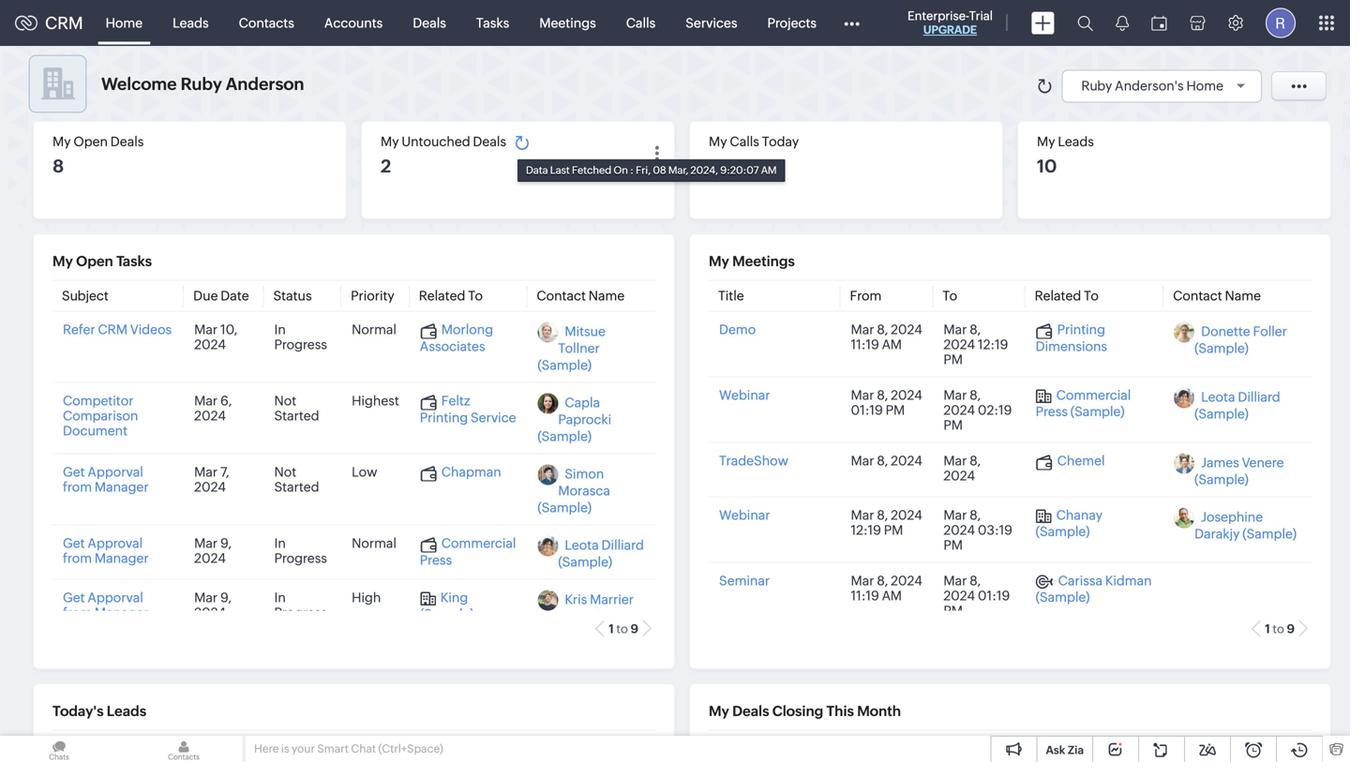 Task type: describe. For each thing, give the bounding box(es) containing it.
title
[[718, 288, 744, 303]]

1 vertical spatial 12:19
[[851, 523, 881, 538]]

1 horizontal spatial mar 8, 2024 12:19 pm
[[943, 322, 1008, 367]]

contacts
[[239, 15, 294, 30]]

1 inside my calls today 1
[[709, 156, 716, 176]]

anderson's
[[1115, 78, 1184, 93]]

carissa
[[1058, 573, 1103, 588]]

2024 inside mar 7, 2024
[[194, 480, 226, 495]]

1 vertical spatial crm
[[98, 322, 127, 337]]

signals element
[[1104, 0, 1140, 46]]

8
[[53, 156, 64, 176]]

0 vertical spatial leota
[[1201, 390, 1235, 405]]

logo image
[[15, 15, 38, 30]]

deals right untouched
[[473, 134, 506, 149]]

darakjy
[[1195, 526, 1240, 541]]

king
[[440, 590, 468, 605]]

commercial press
[[420, 536, 516, 568]]

james venere (sample)
[[1195, 455, 1284, 487]]

kidman
[[1105, 573, 1152, 588]]

accounts
[[324, 15, 383, 30]]

refer crm videos
[[63, 322, 172, 337]]

from
[[850, 288, 882, 303]]

11:19 for mar 8, 2024 12:19 pm
[[851, 337, 879, 352]]

today
[[762, 134, 799, 149]]

manager for low
[[95, 480, 149, 495]]

date
[[221, 288, 249, 303]]

get apporval from manager for mar 9, 2024
[[63, 590, 149, 620]]

1 related to from the left
[[419, 288, 483, 303]]

trial
[[969, 9, 993, 23]]

upgrade
[[923, 23, 977, 36]]

dimensions
[[1036, 339, 1107, 354]]

my for my deals closing this month
[[709, 703, 729, 720]]

marrier
[[590, 592, 634, 607]]

chanay (sample)
[[1036, 508, 1103, 539]]

james
[[1201, 455, 1239, 470]]

progress for associates
[[274, 337, 327, 352]]

chemel link
[[1036, 453, 1105, 470]]

2024,
[[691, 165, 718, 176]]

(sample) inside donette foller (sample)
[[1195, 341, 1249, 356]]

0 horizontal spatial 01:19
[[851, 403, 883, 418]]

in for get apporval from manager
[[274, 590, 286, 605]]

(sample) inside carissa kidman (sample)
[[1036, 590, 1090, 605]]

1 vertical spatial 01:19
[[978, 588, 1010, 603]]

venere
[[1242, 455, 1284, 470]]

pm left the mar 8, 2024 02:19 pm
[[886, 403, 905, 418]]

my for my leads 10
[[1037, 134, 1055, 149]]

chapman link
[[420, 465, 501, 481]]

1 vertical spatial home
[[1186, 78, 1224, 93]]

donette foller (sample)
[[1195, 324, 1287, 356]]

to for my meetings
[[1273, 622, 1284, 636]]

deals left tasks link
[[413, 15, 446, 30]]

Other Modules field
[[832, 8, 872, 38]]

my deals closing this month
[[709, 703, 901, 720]]

your
[[292, 743, 315, 755]]

(sample) inside simon morasca (sample)
[[538, 500, 592, 515]]

competitor comparison document link
[[63, 393, 138, 438]]

deals inside the my open deals 8
[[110, 134, 144, 149]]

to for second "related to" link from left
[[1084, 288, 1099, 303]]

mar inside mar 10, 2024
[[194, 322, 218, 337]]

10
[[1037, 156, 1057, 176]]

carissa kidman (sample)
[[1036, 573, 1152, 605]]

progress for press
[[274, 551, 327, 566]]

(sample) inside commercial press (sample)
[[1070, 404, 1125, 419]]

search element
[[1066, 0, 1104, 46]]

1 for my open tasks
[[609, 622, 614, 636]]

priority
[[351, 288, 394, 303]]

0 horizontal spatial crm
[[45, 13, 83, 33]]

1 horizontal spatial tasks
[[476, 15, 509, 30]]

comparison
[[63, 408, 138, 423]]

ruby anderson's home
[[1081, 78, 1224, 93]]

9:20:07
[[720, 165, 759, 176]]

josephine darakjy (sample)
[[1195, 510, 1297, 541]]

0 horizontal spatial mar 8, 2024 01:19 pm
[[851, 388, 922, 418]]

1 horizontal spatial leads
[[173, 15, 209, 30]]

progress for (sample)
[[274, 605, 327, 620]]

mar inside mar 8, 2024 03:19 pm
[[943, 508, 967, 523]]

get for normal
[[63, 536, 85, 551]]

(sample) down the king
[[420, 606, 474, 621]]

carissa kidman (sample) link
[[1036, 573, 1152, 605]]

king (sample) link
[[420, 590, 474, 621]]

(sample) inside chanay (sample)
[[1036, 524, 1090, 539]]

in progress for associates
[[274, 322, 327, 352]]

open for deals
[[73, 134, 108, 149]]

home link
[[91, 0, 158, 45]]

leads link
[[158, 0, 224, 45]]

contacts image
[[125, 736, 243, 762]]

mar 7, 2024
[[194, 465, 229, 495]]

in for refer crm videos
[[274, 322, 286, 337]]

0 vertical spatial am
[[761, 165, 777, 176]]

commercial press (sample)
[[1036, 388, 1131, 419]]

webinar link for 12:19
[[719, 508, 770, 523]]

from link
[[850, 288, 882, 303]]

1 horizontal spatial leota dilliard (sample) link
[[1195, 390, 1280, 421]]

to for first "related to" link from the left
[[468, 288, 483, 303]]

am for demo
[[882, 337, 902, 352]]

my for my open tasks
[[53, 253, 73, 270]]

printing dimensions link
[[1036, 322, 1107, 354]]

commercial for commercial press
[[441, 536, 516, 551]]

1 for my meetings
[[1265, 622, 1270, 636]]

open for tasks
[[76, 253, 113, 270]]

from for high
[[63, 605, 92, 620]]

1 related to link from the left
[[419, 288, 483, 303]]

morlong associates
[[420, 322, 493, 354]]

my for my untouched deals
[[381, 134, 399, 149]]

create menu element
[[1020, 0, 1066, 45]]

due
[[193, 288, 218, 303]]

from for low
[[63, 480, 92, 495]]

commercial press link
[[420, 536, 516, 568]]

0 vertical spatial leota dilliard (sample)
[[1195, 390, 1280, 421]]

name for 1st 'contact name' link from the right
[[1225, 288, 1261, 303]]

get for high
[[63, 590, 85, 605]]

2024 inside mar 8, 2024 03:19 pm
[[943, 523, 975, 538]]

to link
[[943, 288, 957, 303]]

started for low
[[274, 480, 319, 495]]

donette
[[1201, 324, 1250, 339]]

manager for normal
[[95, 551, 149, 566]]

commercial for commercial press (sample)
[[1056, 388, 1131, 403]]

my open deals 8
[[53, 134, 144, 176]]

(sample) inside josephine darakjy (sample)
[[1243, 526, 1297, 541]]

0 horizontal spatial mar 8, 2024 12:19 pm
[[851, 508, 922, 538]]

leads for my leads 10
[[1058, 134, 1094, 149]]

simon
[[565, 466, 604, 481]]

chats image
[[0, 736, 118, 762]]

press for commercial press
[[420, 553, 452, 568]]

manager for high
[[95, 605, 149, 620]]

feltz printing service link
[[420, 393, 516, 425]]

2024 inside the mar 8, 2024 02:19 pm
[[943, 403, 975, 418]]

tollner
[[558, 341, 600, 356]]

mar 8, 2024 03:19 pm
[[943, 508, 1013, 553]]

from for normal
[[63, 551, 92, 566]]

smart
[[317, 743, 349, 755]]

02:19
[[978, 403, 1012, 418]]

chemel
[[1057, 453, 1105, 468]]

(ctrl+space)
[[378, 743, 443, 755]]

pm for commercial press (sample)
[[943, 418, 963, 433]]

name for 1st 'contact name' link
[[589, 288, 625, 303]]

create menu image
[[1031, 12, 1055, 34]]

last
[[550, 165, 570, 176]]

my leads 10
[[1037, 134, 1094, 176]]

calls link
[[611, 0, 671, 45]]

webinar for mar 8, 2024 12:19 pm
[[719, 508, 770, 523]]

1 contact name link from the left
[[537, 288, 625, 303]]

status link
[[273, 288, 312, 303]]

get apporval from manager for mar 7, 2024
[[63, 465, 149, 495]]

1 horizontal spatial 12:19
[[978, 337, 1008, 352]]

leads for today's leads
[[107, 703, 146, 720]]

ruby anderson's home link
[[1081, 78, 1252, 93]]

calls inside my calls today 1
[[730, 134, 759, 149]]

normal for morlong associates
[[352, 322, 397, 337]]

2 mar 8, 2024 from the left
[[943, 453, 981, 483]]

signals image
[[1116, 15, 1129, 31]]

mar inside the mar 8, 2024 02:19 pm
[[943, 388, 967, 403]]

profile element
[[1254, 0, 1307, 45]]

apporval for mar 9, 2024
[[88, 590, 143, 605]]

not for 6,
[[274, 393, 296, 408]]

crm link
[[15, 13, 83, 33]]

king (sample)
[[420, 590, 474, 621]]

enterprise-trial upgrade
[[908, 9, 993, 36]]

james venere (sample) link
[[1195, 455, 1284, 487]]

calendar image
[[1151, 15, 1167, 30]]

meetings inside 'link'
[[539, 15, 596, 30]]

data
[[526, 165, 548, 176]]

feltz
[[441, 393, 470, 408]]

kris marrier (sample) link
[[558, 592, 634, 624]]

dilliard for the left "leota dilliard (sample)" link
[[601, 538, 644, 553]]

search image
[[1077, 15, 1093, 31]]

1 mar 8, 2024 from the left
[[851, 453, 922, 468]]

1 vertical spatial mar 8, 2024 01:19 pm
[[943, 573, 1010, 618]]

tradeshow
[[719, 453, 788, 468]]

1 to 9 for my meetings
[[1265, 622, 1295, 636]]

foller
[[1253, 324, 1287, 339]]

2 contact name link from the left
[[1173, 288, 1261, 303]]

printing dimensions
[[1036, 322, 1107, 354]]

1 horizontal spatial meetings
[[732, 253, 795, 270]]

(sample) inside the kris marrier (sample)
[[558, 609, 612, 624]]

printing inside feltz printing service
[[420, 410, 468, 425]]

mar 8, 2024 11:19 am for mar 8, 2024 12:19 pm
[[851, 322, 922, 352]]



Task type: locate. For each thing, give the bounding box(es) containing it.
paprocki
[[558, 412, 611, 427]]

get down document on the left of the page
[[63, 465, 85, 480]]

printing up dimensions
[[1057, 322, 1105, 337]]

leads inside my leads 10
[[1058, 134, 1094, 149]]

0 horizontal spatial 1 to 9
[[609, 622, 638, 636]]

closing
[[772, 703, 823, 720]]

1 vertical spatial get apporval from manager
[[63, 590, 149, 620]]

1 horizontal spatial contact
[[1173, 288, 1222, 303]]

3 to from the left
[[1084, 288, 1099, 303]]

03:19
[[978, 523, 1013, 538]]

pm left 03:19
[[943, 538, 963, 553]]

ask
[[1046, 744, 1065, 757]]

printing down feltz
[[420, 410, 468, 425]]

not started left low
[[274, 465, 319, 495]]

0 horizontal spatial home
[[106, 15, 143, 30]]

contact up donette
[[1173, 288, 1222, 303]]

my up title link
[[709, 253, 729, 270]]

(sample) down the chanay
[[1036, 524, 1090, 539]]

tasks up videos
[[116, 253, 152, 270]]

mar 9, 2024 for get approval from manager
[[194, 536, 232, 566]]

in progress for press
[[274, 536, 327, 566]]

0 vertical spatial 01:19
[[851, 403, 883, 418]]

(sample) down morasca
[[538, 500, 592, 515]]

1 horizontal spatial crm
[[98, 322, 127, 337]]

manager inside get approval from manager
[[95, 551, 149, 566]]

name up donette
[[1225, 288, 1261, 303]]

mitsue
[[565, 324, 606, 339]]

commercial press (sample) link
[[1036, 388, 1131, 419]]

0 vertical spatial press
[[1036, 404, 1068, 419]]

calls
[[626, 15, 656, 30], [730, 134, 759, 149]]

normal up high
[[352, 536, 397, 551]]

mar inside the mar 6, 2024
[[194, 393, 218, 408]]

2 1 to 9 from the left
[[1265, 622, 1295, 636]]

2 vertical spatial get
[[63, 590, 85, 605]]

simon morasca (sample)
[[538, 466, 610, 515]]

my for my meetings
[[709, 253, 729, 270]]

mitsue tollner (sample) link
[[538, 324, 606, 373]]

(sample) up chemel
[[1070, 404, 1125, 419]]

press up the king
[[420, 553, 452, 568]]

1 apporval from the top
[[88, 465, 143, 480]]

(sample) down tollner
[[538, 358, 592, 373]]

my up 8
[[53, 134, 71, 149]]

contact up 'mitsue'
[[537, 288, 586, 303]]

1 in progress from the top
[[274, 322, 327, 352]]

home right anderson's
[[1186, 78, 1224, 93]]

1 to 9 for my open tasks
[[609, 622, 638, 636]]

mar 9, 2024 for get apporval from manager
[[194, 590, 232, 620]]

open inside the my open deals 8
[[73, 134, 108, 149]]

videos
[[130, 322, 172, 337]]

1 horizontal spatial commercial
[[1056, 388, 1131, 403]]

1 name from the left
[[589, 288, 625, 303]]

2 to from the left
[[943, 288, 957, 303]]

1 contact from the left
[[537, 288, 586, 303]]

my open tasks
[[53, 253, 152, 270]]

0 vertical spatial mar 8, 2024 12:19 pm
[[943, 322, 1008, 367]]

data last fetched on : fri, 08 mar, 2024, 9:20:07 am
[[526, 165, 777, 176]]

meetings left calls link
[[539, 15, 596, 30]]

2 related from the left
[[1035, 288, 1081, 303]]

related to link up morlong
[[419, 288, 483, 303]]

1 webinar from the top
[[719, 388, 770, 403]]

get inside get approval from manager
[[63, 536, 85, 551]]

ruby down leads link
[[181, 74, 222, 94]]

2 from from the top
[[63, 551, 92, 566]]

1 vertical spatial am
[[882, 337, 902, 352]]

2 contact name from the left
[[1173, 288, 1261, 303]]

0 vertical spatial not started
[[274, 393, 319, 423]]

0 horizontal spatial leota dilliard (sample)
[[558, 538, 644, 570]]

pm for chanay (sample)
[[943, 538, 963, 553]]

leota dilliard (sample)
[[1195, 390, 1280, 421], [558, 538, 644, 570]]

pm up the mar 8, 2024 02:19 pm
[[943, 352, 963, 367]]

calls left services
[[626, 15, 656, 30]]

0 vertical spatial 11:19
[[851, 337, 879, 352]]

in progress
[[274, 322, 327, 352], [274, 536, 327, 566], [274, 590, 327, 620]]

meetings link
[[524, 0, 611, 45]]

2 mar 8, 2024 11:19 am from the top
[[851, 573, 922, 603]]

contact name link up donette
[[1173, 288, 1261, 303]]

to up morlong
[[468, 288, 483, 303]]

commercial up the king
[[441, 536, 516, 551]]

in progress for (sample)
[[274, 590, 327, 620]]

0 vertical spatial crm
[[45, 13, 83, 33]]

(sample) inside james venere (sample)
[[1195, 472, 1249, 487]]

subject link
[[62, 288, 109, 303]]

mar 8, 2024 12:19 pm down to link
[[943, 322, 1008, 367]]

document
[[63, 423, 128, 438]]

1 horizontal spatial mar 8, 2024 01:19 pm
[[943, 573, 1010, 618]]

1 9, from the top
[[220, 536, 232, 551]]

apporval down document on the left of the page
[[88, 465, 143, 480]]

8, inside mar 8, 2024 03:19 pm
[[970, 508, 981, 523]]

2 related to link from the left
[[1035, 288, 1099, 303]]

0 horizontal spatial leads
[[107, 703, 146, 720]]

progress
[[274, 337, 327, 352], [274, 551, 327, 566], [274, 605, 327, 620]]

1 vertical spatial leota dilliard (sample)
[[558, 538, 644, 570]]

2 in from the top
[[274, 536, 286, 551]]

normal
[[352, 322, 397, 337], [352, 536, 397, 551]]

open
[[73, 134, 108, 149], [76, 253, 113, 270]]

9,
[[220, 536, 232, 551], [220, 590, 232, 605]]

9 for my meetings
[[1287, 622, 1295, 636]]

1 not from the top
[[274, 393, 296, 408]]

2 not started from the top
[[274, 465, 319, 495]]

ask zia
[[1046, 744, 1084, 757]]

0 vertical spatial home
[[106, 15, 143, 30]]

1 vertical spatial dilliard
[[601, 538, 644, 553]]

3 in from the top
[[274, 590, 286, 605]]

1 horizontal spatial related to
[[1035, 288, 1099, 303]]

(sample) inside capla paprocki (sample)
[[538, 429, 592, 444]]

1 not started from the top
[[274, 393, 319, 423]]

1 get from the top
[[63, 465, 85, 480]]

get apporval from manager link down get approval from manager link
[[63, 590, 149, 620]]

(sample) down "carissa"
[[1036, 590, 1090, 605]]

1 vertical spatial in progress
[[274, 536, 327, 566]]

pm inside mar 8, 2024 03:19 pm
[[943, 538, 963, 553]]

my
[[53, 134, 71, 149], [381, 134, 399, 149], [709, 134, 727, 149], [1037, 134, 1055, 149], [53, 253, 73, 270], [709, 253, 729, 270], [709, 703, 729, 720]]

related up the printing dimensions
[[1035, 288, 1081, 303]]

leota down donette foller (sample) link
[[1201, 390, 1235, 405]]

get apporval from manager
[[63, 465, 149, 495], [63, 590, 149, 620]]

0 vertical spatial printing
[[1057, 322, 1105, 337]]

my up 2024,
[[709, 134, 727, 149]]

0 vertical spatial dilliard
[[1238, 390, 1280, 405]]

in for get approval from manager
[[274, 536, 286, 551]]

my meetings
[[709, 253, 795, 270]]

seminar
[[719, 573, 770, 588]]

2 vertical spatial in progress
[[274, 590, 327, 620]]

0 vertical spatial mar 9, 2024
[[194, 536, 232, 566]]

1 vertical spatial get
[[63, 536, 85, 551]]

mar 8, 2024 12:19 pm left mar 8, 2024 03:19 pm on the bottom right
[[851, 508, 922, 538]]

01:19
[[851, 403, 883, 418], [978, 588, 1010, 603]]

press
[[1036, 404, 1068, 419], [420, 553, 452, 568]]

get apporval from manager down get approval from manager link
[[63, 590, 149, 620]]

month
[[857, 703, 901, 720]]

0 horizontal spatial contact name link
[[537, 288, 625, 303]]

1 11:19 from the top
[[851, 337, 879, 352]]

1 horizontal spatial to
[[1273, 622, 1284, 636]]

refer crm videos link
[[63, 322, 172, 337]]

0 vertical spatial get apporval from manager
[[63, 465, 149, 495]]

apporval for mar 7, 2024
[[88, 465, 143, 480]]

2 webinar link from the top
[[719, 508, 770, 523]]

8, inside the mar 8, 2024 02:19 pm
[[970, 388, 981, 403]]

2024 inside the mar 6, 2024
[[194, 408, 226, 423]]

2 in progress from the top
[[274, 536, 327, 566]]

2024 inside mar 10, 2024
[[194, 337, 226, 352]]

projects
[[767, 15, 817, 30]]

0 vertical spatial get apporval from manager link
[[63, 465, 149, 495]]

get apporval from manager link for mar 7, 2024
[[63, 465, 149, 495]]

contact name link up 'mitsue'
[[537, 288, 625, 303]]

1
[[709, 156, 716, 176], [609, 622, 614, 636], [1265, 622, 1270, 636]]

0 horizontal spatial leota dilliard (sample) link
[[558, 538, 644, 570]]

0 vertical spatial tasks
[[476, 15, 509, 30]]

get down get approval from manager link
[[63, 590, 85, 605]]

mar 8, 2024 11:19 am for mar 8, 2024 01:19 pm
[[851, 573, 922, 603]]

(sample) down james
[[1195, 472, 1249, 487]]

3 get from the top
[[63, 590, 85, 605]]

1 vertical spatial calls
[[730, 134, 759, 149]]

associates
[[420, 339, 485, 354]]

calls up 9:20:07
[[730, 134, 759, 149]]

this
[[826, 703, 854, 720]]

kris
[[565, 592, 587, 607]]

commercial
[[1056, 388, 1131, 403], [441, 536, 516, 551]]

press inside 'commercial press'
[[420, 553, 452, 568]]

pm inside the mar 8, 2024 02:19 pm
[[943, 418, 963, 433]]

webinar down tradeshow
[[719, 508, 770, 523]]

related to
[[419, 288, 483, 303], [1035, 288, 1099, 303]]

3 in progress from the top
[[274, 590, 327, 620]]

2 get from the top
[[63, 536, 85, 551]]

1 vertical spatial tasks
[[116, 253, 152, 270]]

webinar link down tradeshow
[[719, 508, 770, 523]]

2 to from the left
[[1273, 622, 1284, 636]]

home up welcome
[[106, 15, 143, 30]]

apporval down get approval from manager link
[[88, 590, 143, 605]]

1 vertical spatial mar 9, 2024
[[194, 590, 232, 620]]

my for my open deals 8
[[53, 134, 71, 149]]

approval
[[88, 536, 143, 551]]

open up subject
[[76, 253, 113, 270]]

2 11:19 from the top
[[851, 588, 879, 603]]

0 horizontal spatial name
[[589, 288, 625, 303]]

0 vertical spatial webinar link
[[719, 388, 770, 403]]

1 contact name from the left
[[537, 288, 625, 303]]

related to up morlong
[[419, 288, 483, 303]]

3 progress from the top
[[274, 605, 327, 620]]

0 horizontal spatial contact name
[[537, 288, 625, 303]]

webinar link for 01:19
[[719, 388, 770, 403]]

status
[[273, 288, 312, 303]]

to
[[616, 622, 628, 636], [1273, 622, 1284, 636]]

crm
[[45, 13, 83, 33], [98, 322, 127, 337]]

my up 10
[[1037, 134, 1055, 149]]

2 related to from the left
[[1035, 288, 1099, 303]]

1 get apporval from manager from the top
[[63, 465, 149, 495]]

crm right logo
[[45, 13, 83, 33]]

mar 8, 2024
[[851, 453, 922, 468], [943, 453, 981, 483]]

my untouched deals
[[381, 134, 506, 149]]

press inside commercial press (sample)
[[1036, 404, 1068, 419]]

9, for get approval from manager
[[220, 536, 232, 551]]

name up 'mitsue'
[[589, 288, 625, 303]]

9, for get apporval from manager
[[220, 590, 232, 605]]

dilliard for the right "leota dilliard (sample)" link
[[1238, 390, 1280, 405]]

deals
[[413, 15, 446, 30], [110, 134, 144, 149], [473, 134, 506, 149], [732, 703, 769, 720]]

fri,
[[636, 165, 651, 176]]

profile image
[[1266, 8, 1296, 38]]

1 horizontal spatial 9
[[1287, 622, 1295, 636]]

(sample) down kris
[[558, 609, 612, 624]]

welcome
[[101, 74, 177, 94]]

1 horizontal spatial ruby
[[1081, 78, 1112, 93]]

due date
[[193, 288, 249, 303]]

0 vertical spatial get
[[63, 465, 85, 480]]

not started right the 6,
[[274, 393, 319, 423]]

1 horizontal spatial dilliard
[[1238, 390, 1280, 405]]

1 vertical spatial webinar
[[719, 508, 770, 523]]

(sample)
[[1195, 341, 1249, 356], [538, 358, 592, 373], [1070, 404, 1125, 419], [1195, 406, 1249, 421], [538, 429, 592, 444], [1195, 472, 1249, 487], [538, 500, 592, 515], [1036, 524, 1090, 539], [1243, 526, 1297, 541], [558, 555, 612, 570], [1036, 590, 1090, 605], [420, 606, 474, 621], [558, 609, 612, 624]]

2 vertical spatial from
[[63, 605, 92, 620]]

pm down mar 8, 2024 03:19 pm on the bottom right
[[943, 603, 963, 618]]

0 vertical spatial in
[[274, 322, 286, 337]]

feltz printing service
[[420, 393, 516, 425]]

2 mar 9, 2024 from the top
[[194, 590, 232, 620]]

chanay (sample) link
[[1036, 508, 1103, 539]]

2 apporval from the top
[[88, 590, 143, 605]]

(sample) up kris
[[558, 555, 612, 570]]

my up subject
[[53, 253, 73, 270]]

mar 9, 2024
[[194, 536, 232, 566], [194, 590, 232, 620]]

my for my calls today 1
[[709, 134, 727, 149]]

1 mar 8, 2024 11:19 am from the top
[[851, 322, 922, 352]]

apporval
[[88, 465, 143, 480], [88, 590, 143, 605]]

from inside get approval from manager
[[63, 551, 92, 566]]

competitor comparison document
[[63, 393, 138, 438]]

high
[[352, 590, 381, 605]]

anderson
[[226, 74, 304, 94]]

2 webinar from the top
[[719, 508, 770, 523]]

dilliard
[[1238, 390, 1280, 405], [601, 538, 644, 553]]

not right '7,'
[[274, 465, 296, 480]]

1 horizontal spatial name
[[1225, 288, 1261, 303]]

chat
[[351, 743, 376, 755]]

not started for highest
[[274, 393, 319, 423]]

my up 2
[[381, 134, 399, 149]]

low
[[352, 465, 377, 480]]

services link
[[671, 0, 752, 45]]

9
[[631, 622, 638, 636], [1287, 622, 1295, 636]]

3 manager from the top
[[95, 605, 149, 620]]

0 horizontal spatial press
[[420, 553, 452, 568]]

1 normal from the top
[[352, 322, 397, 337]]

2
[[381, 156, 391, 176]]

1 vertical spatial in
[[274, 536, 286, 551]]

normal down priority
[[352, 322, 397, 337]]

1 in from the top
[[274, 322, 286, 337]]

mar inside mar 8, 2024
[[943, 453, 967, 468]]

open down welcome
[[73, 134, 108, 149]]

1 vertical spatial press
[[420, 553, 452, 568]]

get apporval from manager link for mar 9, 2024
[[63, 590, 149, 620]]

1 vertical spatial not
[[274, 465, 296, 480]]

2 vertical spatial leads
[[107, 703, 146, 720]]

2 started from the top
[[274, 480, 319, 495]]

1 horizontal spatial 01:19
[[978, 588, 1010, 603]]

1 vertical spatial leota
[[565, 538, 599, 553]]

0 vertical spatial 9,
[[220, 536, 232, 551]]

started right the 6,
[[274, 408, 319, 423]]

08
[[653, 165, 666, 176]]

6,
[[220, 393, 232, 408]]

2 contact from the left
[[1173, 288, 1222, 303]]

1 vertical spatial normal
[[352, 536, 397, 551]]

1 manager from the top
[[95, 480, 149, 495]]

get for low
[[63, 465, 85, 480]]

0 horizontal spatial dilliard
[[601, 538, 644, 553]]

2 progress from the top
[[274, 551, 327, 566]]

here
[[254, 743, 279, 755]]

capla paprocki (sample)
[[538, 395, 611, 444]]

(sample) down donette
[[1195, 341, 1249, 356]]

2 manager from the top
[[95, 551, 149, 566]]

webinar link down demo
[[719, 388, 770, 403]]

0 horizontal spatial 9
[[631, 622, 638, 636]]

1 mar 9, 2024 from the top
[[194, 536, 232, 566]]

0 vertical spatial progress
[[274, 337, 327, 352]]

mar 8, 2024 12:19 pm
[[943, 322, 1008, 367], [851, 508, 922, 538]]

not started for low
[[274, 465, 319, 495]]

not for 7,
[[274, 465, 296, 480]]

here is your smart chat (ctrl+space)
[[254, 743, 443, 755]]

1 vertical spatial open
[[76, 253, 113, 270]]

press for commercial press (sample)
[[1036, 404, 1068, 419]]

webinar for mar 8, 2024 01:19 pm
[[719, 388, 770, 403]]

calls inside calls link
[[626, 15, 656, 30]]

deals down welcome
[[110, 134, 144, 149]]

my inside the my open deals 8
[[53, 134, 71, 149]]

mar inside mar 7, 2024
[[194, 465, 218, 480]]

1 vertical spatial commercial
[[441, 536, 516, 551]]

3 from from the top
[[63, 605, 92, 620]]

(sample) down "josephine" on the bottom
[[1243, 526, 1297, 541]]

get approval from manager
[[63, 536, 149, 566]]

to for my open tasks
[[616, 622, 628, 636]]

1 vertical spatial mar 8, 2024 11:19 am
[[851, 573, 922, 603]]

crm right the refer on the left of the page
[[98, 322, 127, 337]]

press up chemel link
[[1036, 404, 1068, 419]]

mar 8, 2024 01:19 pm left the mar 8, 2024 02:19 pm
[[851, 388, 922, 418]]

printing inside the printing dimensions
[[1057, 322, 1105, 337]]

0 vertical spatial normal
[[352, 322, 397, 337]]

meetings up title link
[[732, 253, 795, 270]]

contacts link
[[224, 0, 309, 45]]

1 webinar link from the top
[[719, 388, 770, 403]]

to up the printing dimensions
[[1084, 288, 1099, 303]]

webinar
[[719, 388, 770, 403], [719, 508, 770, 523]]

(sample) down "paprocki"
[[538, 429, 592, 444]]

leota dilliard (sample) up james
[[1195, 390, 1280, 421]]

1 horizontal spatial contact name link
[[1173, 288, 1261, 303]]

my inside my calls today 1
[[709, 134, 727, 149]]

0 vertical spatial leota dilliard (sample) link
[[1195, 390, 1280, 421]]

(sample) up james
[[1195, 406, 1249, 421]]

leota dilliard (sample) up marrier
[[558, 538, 644, 570]]

2 normal from the top
[[352, 536, 397, 551]]

1 horizontal spatial 1 to 9
[[1265, 622, 1295, 636]]

commercial inside commercial press (sample)
[[1056, 388, 1131, 403]]

pm for printing dimensions
[[943, 352, 963, 367]]

0 horizontal spatial commercial
[[441, 536, 516, 551]]

1 9 from the left
[[631, 622, 638, 636]]

deals link
[[398, 0, 461, 45]]

1 to from the left
[[468, 288, 483, 303]]

get apporval from manager link
[[63, 465, 149, 495], [63, 590, 149, 620]]

1 horizontal spatial related to link
[[1035, 288, 1099, 303]]

0 horizontal spatial meetings
[[539, 15, 596, 30]]

0 horizontal spatial leota
[[565, 538, 599, 553]]

2 not from the top
[[274, 465, 296, 480]]

pm left 02:19
[[943, 418, 963, 433]]

deals left "closing"
[[732, 703, 769, 720]]

9 for my open tasks
[[631, 622, 638, 636]]

1 vertical spatial mar 8, 2024 12:19 pm
[[851, 508, 922, 538]]

josephine darakjy (sample) link
[[1195, 510, 1297, 541]]

1 1 to 9 from the left
[[609, 622, 638, 636]]

pm for carissa kidman (sample)
[[943, 603, 963, 618]]

0 vertical spatial manager
[[95, 480, 149, 495]]

my left "closing"
[[709, 703, 729, 720]]

2 horizontal spatial to
[[1084, 288, 1099, 303]]

1 vertical spatial not started
[[274, 465, 319, 495]]

webinar down demo
[[719, 388, 770, 403]]

1 vertical spatial progress
[[274, 551, 327, 566]]

11:19 for mar 8, 2024 01:19 pm
[[851, 588, 879, 603]]

leota dilliard (sample) link up james
[[1195, 390, 1280, 421]]

2 get apporval from manager from the top
[[63, 590, 149, 620]]

1 horizontal spatial leota
[[1201, 390, 1235, 405]]

am for seminar
[[882, 588, 902, 603]]

0 horizontal spatial 1
[[609, 622, 614, 636]]

to right "from" link
[[943, 288, 957, 303]]

dilliard up marrier
[[601, 538, 644, 553]]

related up morlong
[[419, 288, 465, 303]]

title link
[[718, 288, 744, 303]]

ruby left anderson's
[[1081, 78, 1112, 93]]

commercial inside 'commercial press'
[[441, 536, 516, 551]]

leota dilliard (sample) link up marrier
[[558, 538, 644, 570]]

dilliard down donette foller (sample)
[[1238, 390, 1280, 405]]

1 vertical spatial leota dilliard (sample) link
[[558, 538, 644, 570]]

1 from from the top
[[63, 480, 92, 495]]

welcome ruby anderson
[[101, 74, 304, 94]]

mar 10, 2024
[[194, 322, 237, 352]]

2 vertical spatial progress
[[274, 605, 327, 620]]

1 get apporval from manager link from the top
[[63, 465, 149, 495]]

0 horizontal spatial related to link
[[419, 288, 483, 303]]

tradeshow link
[[719, 453, 788, 468]]

tasks right deals link
[[476, 15, 509, 30]]

1 vertical spatial apporval
[[88, 590, 143, 605]]

1 to from the left
[[616, 622, 628, 636]]

priority link
[[351, 288, 394, 303]]

1 related from the left
[[419, 288, 465, 303]]

2 name from the left
[[1225, 288, 1261, 303]]

1 vertical spatial meetings
[[732, 253, 795, 270]]

0 horizontal spatial 12:19
[[851, 523, 881, 538]]

1 horizontal spatial calls
[[730, 134, 759, 149]]

mar,
[[668, 165, 688, 176]]

get apporval from manager link down document on the left of the page
[[63, 465, 149, 495]]

0 horizontal spatial ruby
[[181, 74, 222, 94]]

2 vertical spatial am
[[882, 588, 902, 603]]

1 started from the top
[[274, 408, 319, 423]]

0 horizontal spatial printing
[[420, 410, 468, 425]]

2 9, from the top
[[220, 590, 232, 605]]

not right the 6,
[[274, 393, 296, 408]]

home
[[106, 15, 143, 30], [1186, 78, 1224, 93]]

today's leads
[[53, 703, 146, 720]]

0 vertical spatial not
[[274, 393, 296, 408]]

contact name up donette
[[1173, 288, 1261, 303]]

related to up the printing dimensions
[[1035, 288, 1099, 303]]

mar 8, 2024 01:19 pm down mar 8, 2024 03:19 pm on the bottom right
[[943, 573, 1010, 618]]

pm left mar 8, 2024 03:19 pm on the bottom right
[[884, 523, 903, 538]]

normal for commercial press
[[352, 536, 397, 551]]

get left "approval"
[[63, 536, 85, 551]]

1 progress from the top
[[274, 337, 327, 352]]

0 horizontal spatial mar 8, 2024
[[851, 453, 922, 468]]

2 get apporval from manager link from the top
[[63, 590, 149, 620]]

related to link up the printing dimensions
[[1035, 288, 1099, 303]]

commercial down dimensions
[[1056, 388, 1131, 403]]

contact name up 'mitsue'
[[537, 288, 625, 303]]

service
[[471, 410, 516, 425]]

started for highest
[[274, 408, 319, 423]]

0 vertical spatial from
[[63, 480, 92, 495]]

0 vertical spatial webinar
[[719, 388, 770, 403]]

started left low
[[274, 480, 319, 495]]

my inside my leads 10
[[1037, 134, 1055, 149]]

0 horizontal spatial to
[[616, 622, 628, 636]]

1 horizontal spatial press
[[1036, 404, 1068, 419]]

1 to 9
[[609, 622, 638, 636], [1265, 622, 1295, 636]]

0 horizontal spatial contact
[[537, 288, 586, 303]]

2 9 from the left
[[1287, 622, 1295, 636]]

leota down morasca
[[565, 538, 599, 553]]

(sample) inside mitsue tollner (sample)
[[538, 358, 592, 373]]

get apporval from manager down document on the left of the page
[[63, 465, 149, 495]]



Task type: vqa. For each thing, say whether or not it's contained in the screenshot.


